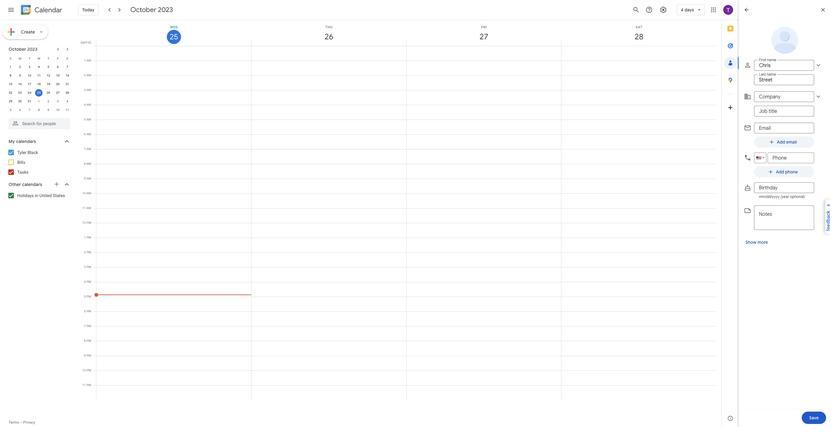 Task type: vqa. For each thing, say whether or not it's contained in the screenshot.


Task type: locate. For each thing, give the bounding box(es) containing it.
1 horizontal spatial t
[[47, 57, 49, 60]]

9 am from the top
[[86, 177, 91, 180]]

11 for the "november 11" "element"
[[66, 108, 69, 112]]

pm down "8 pm" at the left of page
[[86, 354, 91, 358]]

4 down 28 element
[[66, 100, 68, 103]]

4 for 4 days
[[681, 7, 684, 13]]

27
[[479, 32, 488, 42], [56, 91, 60, 95]]

4 am
[[84, 103, 91, 107]]

7 for 7 am
[[84, 147, 86, 151]]

11 for 11 element
[[37, 74, 41, 77]]

1 vertical spatial 12
[[82, 221, 86, 225]]

15 element
[[7, 81, 14, 88]]

pm for 3 pm
[[86, 266, 91, 269]]

1 vertical spatial 28
[[66, 91, 69, 95]]

2 pm from the top
[[86, 236, 91, 240]]

11 down '10 am'
[[82, 207, 86, 210]]

6 down 30 "element"
[[19, 108, 21, 112]]

am down the 7 am
[[86, 162, 91, 166]]

october 2023 up wed
[[130, 6, 173, 14]]

row containing 15
[[6, 80, 72, 89]]

pm
[[86, 221, 91, 225], [86, 236, 91, 240], [86, 251, 91, 254], [86, 266, 91, 269], [86, 280, 91, 284], [86, 295, 91, 299], [86, 310, 91, 313], [86, 325, 91, 328], [86, 340, 91, 343], [86, 354, 91, 358], [86, 369, 91, 372], [86, 384, 91, 387]]

0 horizontal spatial t
[[29, 57, 30, 60]]

settings menu image
[[660, 6, 667, 14]]

4 days button
[[677, 2, 705, 17]]

row containing s
[[6, 54, 72, 63]]

3 inside november 3 element
[[57, 100, 59, 103]]

pm up 5 pm
[[86, 280, 91, 284]]

3 cell from the left
[[407, 46, 562, 401]]

9 up 10 pm
[[84, 354, 86, 358]]

add other calendars image
[[54, 181, 60, 187]]

5 pm from the top
[[86, 280, 91, 284]]

4 down w
[[38, 65, 40, 69]]

5
[[48, 65, 49, 69], [10, 108, 11, 112], [84, 118, 86, 121], [84, 295, 86, 299]]

4 inside dropdown button
[[681, 7, 684, 13]]

2 cell from the left
[[251, 46, 407, 401]]

pm down the 1 pm
[[86, 251, 91, 254]]

6 am from the top
[[86, 133, 91, 136]]

3
[[29, 65, 30, 69], [84, 88, 86, 92], [57, 100, 59, 103], [84, 266, 86, 269]]

7 am from the top
[[86, 147, 91, 151]]

26 down the 19 element
[[47, 91, 50, 95]]

10 for november 10 element at the top of page
[[56, 108, 60, 112]]

5 up the 6 am
[[84, 118, 86, 121]]

1 horizontal spatial october 2023
[[130, 6, 173, 14]]

8 pm
[[84, 340, 91, 343]]

1 vertical spatial 27
[[56, 91, 60, 95]]

7 for 7 pm
[[84, 325, 86, 328]]

sat 28
[[634, 25, 643, 42]]

october 2023 up m
[[9, 46, 37, 52]]

calendars up in
[[22, 182, 42, 187]]

1 inside november 1 element
[[38, 100, 40, 103]]

am for 4 am
[[86, 103, 91, 107]]

october 2023
[[130, 6, 173, 14], [9, 46, 37, 52]]

2 down 1 am
[[84, 74, 86, 77]]

0 vertical spatial 2023
[[158, 6, 173, 14]]

3 am from the top
[[86, 88, 91, 92]]

0 vertical spatial 25
[[169, 32, 178, 42]]

united
[[39, 193, 52, 198]]

6 pm from the top
[[86, 295, 91, 299]]

8 am from the top
[[86, 162, 91, 166]]

26
[[324, 32, 333, 42], [47, 91, 50, 95]]

am for 9 am
[[86, 177, 91, 180]]

cell
[[94, 46, 251, 401], [251, 46, 407, 401], [407, 46, 562, 401], [562, 46, 717, 401]]

1 pm from the top
[[86, 221, 91, 225]]

am up 12 pm
[[86, 207, 91, 210]]

2 am from the top
[[86, 74, 91, 77]]

am down 1 am
[[86, 74, 91, 77]]

8 up 9 am on the left top of the page
[[84, 162, 86, 166]]

1 horizontal spatial s
[[66, 57, 68, 60]]

3 for 3 am
[[84, 88, 86, 92]]

27 down the fri
[[479, 32, 488, 42]]

28
[[634, 32, 643, 42], [66, 91, 69, 95]]

10 am from the top
[[86, 192, 91, 195]]

30 element
[[16, 98, 24, 105]]

0 vertical spatial 12
[[47, 74, 50, 77]]

am down 8 am on the top left
[[86, 177, 91, 180]]

row containing 1
[[6, 63, 72, 71]]

holidays
[[17, 193, 34, 198]]

pm down 10 pm
[[86, 384, 91, 387]]

1 down 12 pm
[[84, 236, 86, 240]]

t left f
[[47, 57, 49, 60]]

1 down 25, today element
[[38, 100, 40, 103]]

0 horizontal spatial 27
[[56, 91, 60, 95]]

10
[[28, 74, 31, 77], [56, 108, 60, 112], [82, 192, 86, 195], [82, 369, 86, 372]]

11 pm from the top
[[86, 369, 91, 372]]

november 5 element
[[7, 107, 14, 114]]

am down the 6 am
[[86, 147, 91, 151]]

create
[[21, 29, 35, 35]]

4 cell from the left
[[562, 46, 717, 401]]

12 pm from the top
[[86, 384, 91, 387]]

9 for 9 am
[[84, 177, 86, 180]]

1 for 1 pm
[[84, 236, 86, 240]]

10 up 17
[[28, 74, 31, 77]]

8 for 8 am
[[84, 162, 86, 166]]

1
[[84, 59, 86, 62], [10, 65, 11, 69], [38, 100, 40, 103], [84, 236, 86, 240]]

1 up 2 am
[[84, 59, 86, 62]]

22 element
[[7, 89, 14, 97]]

november 3 element
[[54, 98, 62, 105]]

october 2023 grid
[[6, 54, 72, 115]]

2 s from the left
[[66, 57, 68, 60]]

8 down the 7 pm
[[84, 340, 86, 343]]

7 pm from the top
[[86, 310, 91, 313]]

0 horizontal spatial 12
[[47, 74, 50, 77]]

create button
[[2, 25, 48, 39]]

2023 up wed
[[158, 6, 173, 14]]

6 for 6 pm
[[84, 310, 86, 313]]

2 for 2 am
[[84, 74, 86, 77]]

tyler black
[[17, 150, 38, 155]]

2 t from the left
[[47, 57, 49, 60]]

25 link
[[167, 30, 181, 44]]

27 column header
[[406, 20, 562, 46]]

25 down wed
[[169, 32, 178, 42]]

pm down 9 pm
[[86, 369, 91, 372]]

25 inside cell
[[37, 91, 41, 95]]

19 element
[[45, 81, 52, 88]]

25 down the 18 element
[[37, 91, 41, 95]]

0 horizontal spatial 2023
[[27, 46, 37, 52]]

3 for november 3 element on the top left of the page
[[57, 100, 59, 103]]

4 for 4 pm
[[84, 280, 86, 284]]

2 pm
[[84, 251, 91, 254]]

8
[[10, 74, 11, 77], [38, 108, 40, 112], [84, 162, 86, 166], [84, 340, 86, 343]]

25 column header
[[96, 20, 251, 46]]

1 s from the left
[[10, 57, 12, 60]]

4
[[681, 7, 684, 13], [38, 65, 40, 69], [66, 100, 68, 103], [84, 103, 86, 107], [84, 280, 86, 284]]

t left w
[[29, 57, 30, 60]]

0 horizontal spatial 28
[[66, 91, 69, 95]]

thu 26
[[324, 25, 333, 42]]

0 horizontal spatial 25
[[37, 91, 41, 95]]

am down 5 am
[[86, 133, 91, 136]]

t
[[29, 57, 30, 60], [47, 57, 49, 60]]

10 pm
[[82, 369, 91, 372]]

10 down november 3 element on the top left of the page
[[56, 108, 60, 112]]

0 vertical spatial 26
[[324, 32, 333, 42]]

tyler
[[17, 150, 26, 155]]

1 cell from the left
[[94, 46, 251, 401]]

10 pm from the top
[[86, 354, 91, 358]]

am up the 6 am
[[86, 118, 91, 121]]

0 vertical spatial 27
[[479, 32, 488, 42]]

calendars inside dropdown button
[[22, 182, 42, 187]]

am up 5 am
[[86, 103, 91, 107]]

calendars for other calendars
[[22, 182, 42, 187]]

10 up 11 pm
[[82, 369, 86, 372]]

calendar
[[34, 6, 62, 14]]

1 horizontal spatial 28
[[634, 32, 643, 42]]

10 for 10 am
[[82, 192, 86, 195]]

1 horizontal spatial 25
[[169, 32, 178, 42]]

tab list inside side panel section
[[722, 20, 739, 410]]

10 up 11 am
[[82, 192, 86, 195]]

0 vertical spatial 28
[[634, 32, 643, 42]]

am
[[86, 59, 91, 62], [86, 74, 91, 77], [86, 88, 91, 92], [86, 103, 91, 107], [86, 118, 91, 121], [86, 133, 91, 136], [86, 147, 91, 151], [86, 162, 91, 166], [86, 177, 91, 180], [86, 192, 91, 195], [86, 207, 91, 210]]

gmt-
[[81, 41, 88, 44]]

28 down sat
[[634, 32, 643, 42]]

11 inside "element"
[[66, 108, 69, 112]]

am for 11 am
[[86, 207, 91, 210]]

0 vertical spatial october
[[130, 6, 156, 14]]

4 up 5 pm
[[84, 280, 86, 284]]

1 vertical spatial 25
[[37, 91, 41, 95]]

pm for 2 pm
[[86, 251, 91, 254]]

7 down 31 element
[[29, 108, 30, 112]]

9 pm from the top
[[86, 340, 91, 343]]

12 down 11 am
[[82, 221, 86, 225]]

1 am from the top
[[86, 59, 91, 62]]

12 up 19
[[47, 74, 50, 77]]

calendars up tyler black
[[16, 139, 36, 144]]

4 pm from the top
[[86, 266, 91, 269]]

1 t from the left
[[29, 57, 30, 60]]

pm up "2 pm"
[[86, 236, 91, 240]]

calendars
[[16, 139, 36, 144], [22, 182, 42, 187]]

2023 down create
[[27, 46, 37, 52]]

7 down the 6 am
[[84, 147, 86, 151]]

4 left the days
[[681, 7, 684, 13]]

26 element
[[45, 89, 52, 97]]

9 down november 2 element
[[48, 108, 49, 112]]

1 horizontal spatial 27
[[479, 32, 488, 42]]

11
[[37, 74, 41, 77], [66, 108, 69, 112], [82, 207, 86, 210], [82, 384, 86, 387]]

25
[[169, 32, 178, 42], [37, 91, 41, 95]]

11 down november 4 element
[[66, 108, 69, 112]]

11 down 10 pm
[[82, 384, 86, 387]]

7 down 6 pm
[[84, 325, 86, 328]]

row group
[[6, 63, 72, 115]]

s left m
[[10, 57, 12, 60]]

7
[[66, 65, 68, 69], [29, 108, 30, 112], [84, 147, 86, 151], [84, 325, 86, 328]]

pm for 5 pm
[[86, 295, 91, 299]]

today button
[[78, 2, 98, 17]]

1 vertical spatial october
[[9, 46, 26, 52]]

my calendars list
[[1, 148, 76, 177]]

0 horizontal spatial s
[[10, 57, 12, 60]]

fri 27
[[479, 25, 488, 42]]

row containing 22
[[6, 89, 72, 97]]

3 for 3 pm
[[84, 266, 86, 269]]

4 up 5 am
[[84, 103, 86, 107]]

0 horizontal spatial 26
[[47, 91, 50, 95]]

2023
[[158, 6, 173, 14], [27, 46, 37, 52]]

9 up '10 am'
[[84, 177, 86, 180]]

11 up 18 on the left of the page
[[37, 74, 41, 77]]

9 up 16
[[19, 74, 21, 77]]

3 down 27 element
[[57, 100, 59, 103]]

9 pm
[[84, 354, 91, 358]]

am up the 4 am
[[86, 88, 91, 92]]

am down 9 am on the left top of the page
[[86, 192, 91, 195]]

pm up 9 pm
[[86, 340, 91, 343]]

8 down november 1 element
[[38, 108, 40, 112]]

5 for 5 pm
[[84, 295, 86, 299]]

8 pm from the top
[[86, 325, 91, 328]]

main drawer image
[[7, 6, 15, 14]]

5 down 29 element
[[10, 108, 11, 112]]

27 down the 20 element
[[56, 91, 60, 95]]

today
[[82, 7, 94, 13]]

row containing 29
[[6, 97, 72, 106]]

calendars inside 'dropdown button'
[[16, 139, 36, 144]]

pm for 11 pm
[[86, 384, 91, 387]]

calendars for my calendars
[[16, 139, 36, 144]]

1 horizontal spatial 2023
[[158, 6, 173, 14]]

21
[[66, 83, 69, 86]]

3 up 4 pm
[[84, 266, 86, 269]]

0 horizontal spatial october
[[9, 46, 26, 52]]

2 for 2 pm
[[84, 251, 86, 254]]

4 am from the top
[[86, 103, 91, 107]]

16
[[18, 83, 22, 86]]

3 pm
[[84, 266, 91, 269]]

grid
[[79, 20, 722, 428]]

1 vertical spatial 26
[[47, 91, 50, 95]]

28 down the 21 'element'
[[66, 91, 69, 95]]

13
[[56, 74, 60, 77]]

12 inside grid
[[82, 221, 86, 225]]

am for 6 am
[[86, 133, 91, 136]]

3 pm from the top
[[86, 251, 91, 254]]

in
[[35, 193, 38, 198]]

1 horizontal spatial 26
[[324, 32, 333, 42]]

26 link
[[322, 30, 336, 44]]

2
[[19, 65, 21, 69], [84, 74, 86, 77], [48, 100, 49, 103], [84, 251, 86, 254]]

f
[[57, 57, 59, 60]]

s right f
[[66, 57, 68, 60]]

2 down the 26 element
[[48, 100, 49, 103]]

1 vertical spatial calendars
[[22, 182, 42, 187]]

6 up the 7 pm
[[84, 310, 86, 313]]

pm up the 1 pm
[[86, 221, 91, 225]]

6 for november 6 element
[[19, 108, 21, 112]]

26 inside "26" column header
[[324, 32, 333, 42]]

row
[[94, 46, 717, 401], [6, 54, 72, 63], [6, 63, 72, 71], [6, 71, 72, 80], [6, 80, 72, 89], [6, 89, 72, 97], [6, 97, 72, 106], [6, 106, 72, 115]]

3 up the 4 am
[[84, 88, 86, 92]]

12 inside row
[[47, 74, 50, 77]]

october
[[130, 6, 156, 14], [9, 46, 26, 52]]

None search field
[[0, 116, 76, 129]]

6 down 5 am
[[84, 133, 86, 136]]

pm down 6 pm
[[86, 325, 91, 328]]

26 down thu
[[324, 32, 333, 42]]

am up 2 am
[[86, 59, 91, 62]]

31 element
[[26, 98, 33, 105]]

1 vertical spatial 2023
[[27, 46, 37, 52]]

states
[[53, 193, 65, 198]]

2 up 3 pm
[[84, 251, 86, 254]]

7 inside "element"
[[29, 108, 30, 112]]

20 element
[[54, 81, 62, 88]]

5 down 4 pm
[[84, 295, 86, 299]]

4 days
[[681, 7, 694, 13]]

24 element
[[26, 89, 33, 97]]

1 up 15
[[10, 65, 11, 69]]

0 vertical spatial calendars
[[16, 139, 36, 144]]

am for 5 am
[[86, 118, 91, 121]]

pm down 4 pm
[[86, 295, 91, 299]]

pm up 4 pm
[[86, 266, 91, 269]]

11 element
[[35, 72, 43, 79]]

7 pm
[[84, 325, 91, 328]]

1 horizontal spatial 12
[[82, 221, 86, 225]]

tab list
[[722, 20, 739, 410]]

am for 2 am
[[86, 74, 91, 77]]

0 horizontal spatial october 2023
[[9, 46, 37, 52]]

5 up 12 element
[[48, 65, 49, 69]]

5 am from the top
[[86, 118, 91, 121]]

19
[[47, 83, 50, 86]]

12
[[47, 74, 50, 77], [82, 221, 86, 225]]

25, today element
[[35, 89, 43, 97]]

11 am from the top
[[86, 207, 91, 210]]

pm up the 7 pm
[[86, 310, 91, 313]]

6
[[57, 65, 59, 69], [19, 108, 21, 112], [84, 133, 86, 136], [84, 310, 86, 313]]



Task type: describe. For each thing, give the bounding box(es) containing it.
21 element
[[64, 81, 71, 88]]

29 element
[[7, 98, 14, 105]]

wed
[[170, 25, 178, 29]]

am for 7 am
[[86, 147, 91, 151]]

9 for 9 pm
[[84, 354, 86, 358]]

pm for 4 pm
[[86, 280, 91, 284]]

privacy
[[23, 421, 35, 425]]

november 7 element
[[26, 107, 33, 114]]

w
[[38, 57, 40, 60]]

11 for 11 am
[[82, 207, 86, 210]]

terms – privacy
[[9, 421, 35, 425]]

17
[[28, 83, 31, 86]]

black
[[28, 150, 38, 155]]

13 element
[[54, 72, 62, 79]]

pm for 10 pm
[[86, 369, 91, 372]]

0 vertical spatial october 2023
[[130, 6, 173, 14]]

18 element
[[35, 81, 43, 88]]

12 element
[[45, 72, 52, 79]]

10 for 10 element
[[28, 74, 31, 77]]

8 am
[[84, 162, 91, 166]]

terms
[[9, 421, 19, 425]]

row group containing 1
[[6, 63, 72, 115]]

28 inside 'column header'
[[634, 32, 643, 42]]

16 element
[[16, 81, 24, 88]]

2 for november 2 element
[[48, 100, 49, 103]]

my
[[9, 139, 15, 144]]

15
[[9, 83, 12, 86]]

wed 25
[[169, 25, 178, 42]]

9 am
[[84, 177, 91, 180]]

row containing 5
[[6, 106, 72, 115]]

6 for 6 am
[[84, 133, 86, 136]]

5 for 5 am
[[84, 118, 86, 121]]

november 10 element
[[54, 107, 62, 114]]

november 1 element
[[35, 98, 43, 105]]

8 for november 8 element
[[38, 108, 40, 112]]

gmt-05
[[81, 41, 91, 44]]

pm for 1 pm
[[86, 236, 91, 240]]

4 for november 4 element
[[66, 100, 68, 103]]

1 for 1 am
[[84, 59, 86, 62]]

november 4 element
[[64, 98, 71, 105]]

november 8 element
[[35, 107, 43, 114]]

–
[[20, 421, 22, 425]]

side panel section
[[722, 20, 739, 428]]

m
[[19, 57, 21, 60]]

05
[[88, 41, 91, 44]]

thu
[[325, 25, 333, 29]]

4 for 4 am
[[84, 103, 86, 107]]

3 up 10 element
[[29, 65, 30, 69]]

6 pm
[[84, 310, 91, 313]]

row containing 8
[[6, 71, 72, 80]]

1 am
[[84, 59, 91, 62]]

26 column header
[[251, 20, 407, 46]]

7 for november 7 "element"
[[29, 108, 30, 112]]

am for 8 am
[[86, 162, 91, 166]]

terms link
[[9, 421, 19, 425]]

12 for 12
[[47, 74, 50, 77]]

5 pm
[[84, 295, 91, 299]]

8 up 15
[[10, 74, 11, 77]]

pm for 6 pm
[[86, 310, 91, 313]]

30
[[18, 100, 22, 103]]

20
[[56, 83, 60, 86]]

pm for 7 pm
[[86, 325, 91, 328]]

calendar element
[[20, 4, 62, 17]]

other calendars button
[[1, 180, 76, 190]]

28 element
[[64, 89, 71, 97]]

10 element
[[26, 72, 33, 79]]

31
[[28, 100, 31, 103]]

6 down f
[[57, 65, 59, 69]]

holidays in united states
[[17, 193, 65, 198]]

fri
[[481, 25, 487, 29]]

22
[[9, 91, 12, 95]]

1 for november 1 element
[[38, 100, 40, 103]]

4 pm
[[84, 280, 91, 284]]

am for 10 am
[[86, 192, 91, 195]]

28 link
[[632, 30, 646, 44]]

28 column header
[[561, 20, 717, 46]]

1 horizontal spatial october
[[130, 6, 156, 14]]

7 up 14
[[66, 65, 68, 69]]

support image
[[646, 6, 653, 14]]

25 cell
[[34, 89, 44, 97]]

1 vertical spatial october 2023
[[9, 46, 37, 52]]

27 element
[[54, 89, 62, 97]]

12 pm
[[82, 221, 91, 225]]

pm for 9 pm
[[86, 354, 91, 358]]

28 inside october 2023 grid
[[66, 91, 69, 95]]

17 element
[[26, 81, 33, 88]]

november 11 element
[[64, 107, 71, 114]]

2 down m
[[19, 65, 21, 69]]

5 for november 5 element
[[10, 108, 11, 112]]

29
[[9, 100, 12, 103]]

24
[[28, 91, 31, 95]]

2 am
[[84, 74, 91, 77]]

11 for 11 pm
[[82, 384, 86, 387]]

8 for 8 pm
[[84, 340, 86, 343]]

7 am
[[84, 147, 91, 151]]

my calendars
[[9, 139, 36, 144]]

other calendars
[[9, 182, 42, 187]]

calendar heading
[[33, 6, 62, 14]]

1 pm
[[84, 236, 91, 240]]

pm for 8 pm
[[86, 340, 91, 343]]

bills
[[17, 160, 25, 165]]

am for 1 am
[[86, 59, 91, 62]]

5 am
[[84, 118, 91, 121]]

november 2 element
[[45, 98, 52, 105]]

27 inside the 27 column header
[[479, 32, 488, 42]]

18
[[37, 83, 41, 86]]

november 6 element
[[16, 107, 24, 114]]

6 am
[[84, 133, 91, 136]]

november 9 element
[[45, 107, 52, 114]]

sat
[[636, 25, 643, 29]]

my calendars button
[[1, 137, 76, 147]]

other
[[9, 182, 21, 187]]

10 for 10 pm
[[82, 369, 86, 372]]

10 am
[[82, 192, 91, 195]]

grid containing 26
[[79, 20, 722, 428]]

23 element
[[16, 89, 24, 97]]

27 link
[[477, 30, 491, 44]]

23
[[18, 91, 22, 95]]

25 inside "wed 25"
[[169, 32, 178, 42]]

am for 3 am
[[86, 88, 91, 92]]

14 element
[[64, 72, 71, 79]]

26 inside the 26 element
[[47, 91, 50, 95]]

11 pm
[[82, 384, 91, 387]]

tasks
[[17, 170, 29, 175]]

3 am
[[84, 88, 91, 92]]

days
[[685, 7, 694, 13]]

14
[[66, 74, 69, 77]]

Search for people text field
[[12, 118, 66, 129]]

pm for 12 pm
[[86, 221, 91, 225]]

9 for november 9 element
[[48, 108, 49, 112]]

privacy link
[[23, 421, 35, 425]]

27 inside 27 element
[[56, 91, 60, 95]]

12 for 12 pm
[[82, 221, 86, 225]]

11 am
[[82, 207, 91, 210]]



